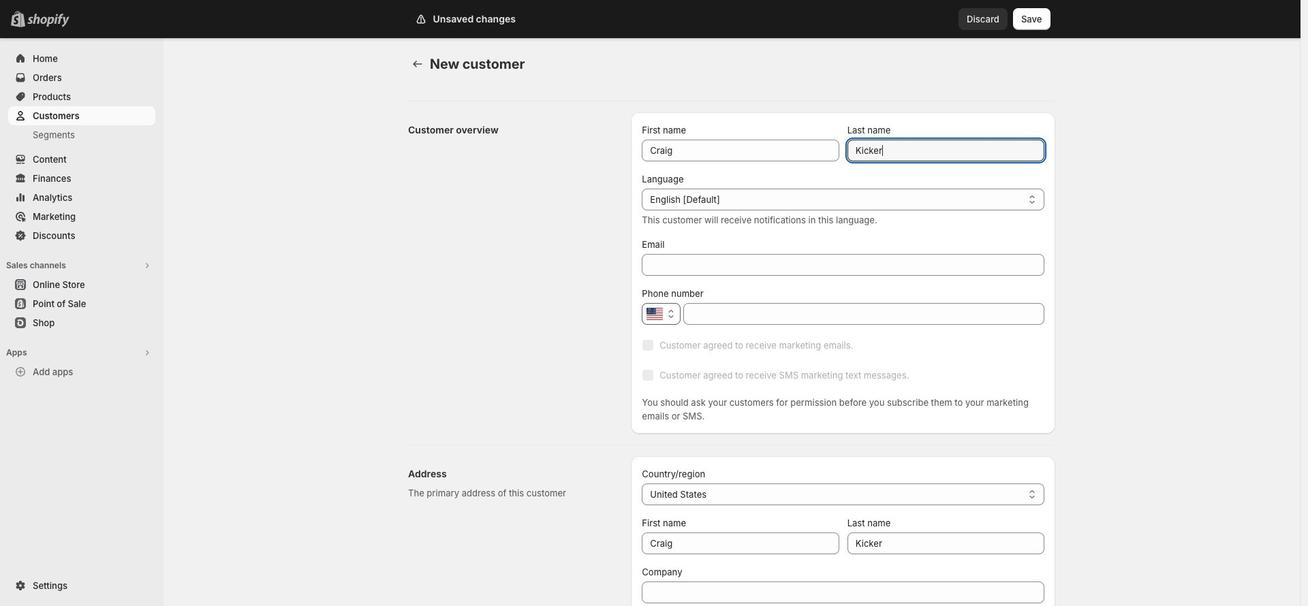 Task type: locate. For each thing, give the bounding box(es) containing it.
None email field
[[642, 254, 1045, 276]]

None text field
[[642, 140, 840, 162], [684, 303, 1045, 325], [642, 533, 840, 555], [848, 533, 1045, 555], [642, 140, 840, 162], [684, 303, 1045, 325], [642, 533, 840, 555], [848, 533, 1045, 555]]

None text field
[[848, 140, 1045, 162], [642, 582, 1045, 604], [848, 140, 1045, 162], [642, 582, 1045, 604]]



Task type: vqa. For each thing, say whether or not it's contained in the screenshot.
1st Search products text box from the top of the page
no



Task type: describe. For each thing, give the bounding box(es) containing it.
shopify image
[[30, 14, 72, 27]]

united states (+1) image
[[647, 308, 663, 320]]



